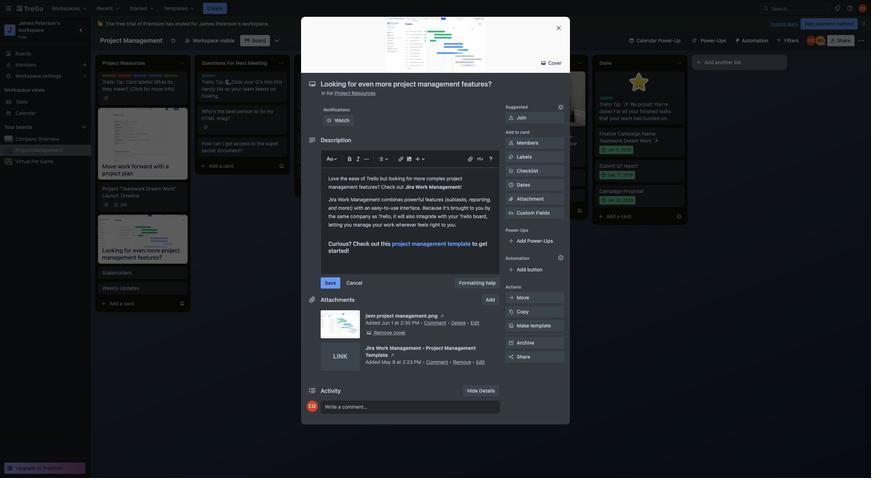 Task type: locate. For each thing, give the bounding box(es) containing it.
jira for jira work management combines powerful features
[[329, 196, 337, 202]]

feels
[[418, 222, 428, 228]]

added for added jun 1 at 2:30 pm
[[366, 320, 380, 326]]

filters
[[785, 37, 799, 43]]

1 vertical spatial for
[[144, 86, 150, 92]]

trello tip trello tip: splash those redtape- heavy issues that are slowing your team down here.
[[500, 129, 578, 153]]

automation inside button
[[742, 37, 769, 43]]

star or unstar board image
[[170, 38, 176, 43]]

card
[[520, 130, 530, 135], [422, 153, 433, 159], [223, 163, 234, 169], [323, 185, 333, 191], [522, 208, 532, 214], [621, 213, 632, 219], [124, 300, 134, 306]]

team inside trello tip trello tip: 🌊slide your q's into this handy list so your team keeps on flowing.
[[243, 86, 254, 92]]

ups
[[717, 37, 727, 43], [520, 228, 529, 233], [544, 238, 553, 244]]

tasks up on.
[[659, 108, 671, 114]]

the up letting
[[329, 213, 336, 219]]

0 vertical spatial management
[[329, 184, 358, 190]]

team
[[148, 74, 159, 80], [316, 115, 327, 120]]

0 vertical spatial of
[[137, 21, 142, 27]]

project inside jira work management - project management template
[[426, 345, 443, 351]]

can up when
[[364, 86, 372, 92]]

view markdown image
[[477, 156, 484, 163]]

in
[[322, 90, 325, 96]]

share
[[837, 37, 851, 43], [517, 354, 530, 360]]

(click
[[130, 86, 143, 92]]

to right access
[[251, 140, 256, 146]]

comment link for management.png
[[424, 320, 446, 326]]

remove for remove
[[453, 359, 471, 365]]

list right handy
[[217, 86, 223, 92]]

1 vertical spatial calendar
[[15, 110, 36, 116]]

sm image for labels
[[508, 153, 515, 160]]

create from template… image for how can i get access to the super secret document?
[[279, 163, 284, 169]]

1 horizontal spatial can
[[364, 86, 372, 92]]

management up 2:23
[[390, 345, 421, 351]]

✨
[[623, 101, 629, 107], [653, 138, 659, 144]]

is
[[336, 79, 339, 85]]

0 vertical spatial remove
[[374, 330, 392, 335]]

comment for management.png
[[424, 320, 446, 326]]

1 horizontal spatial with
[[438, 213, 447, 219]]

automation
[[742, 37, 769, 43], [506, 256, 530, 261]]

1 vertical spatial at
[[397, 359, 401, 365]]

0 horizontal spatial management
[[329, 184, 358, 190]]

for inside 'trello tip: card labels! what do they mean? (click for more info)'
[[144, 86, 150, 92]]

jan for finalize
[[608, 147, 615, 152]]

0 vertical spatial team
[[148, 74, 159, 80]]

formatting help
[[459, 280, 496, 286]]

those inside 'trello tip trello tip: 💬for those in-between tasks that are almost done but also awaiting one last step.'
[[439, 79, 452, 85]]

0 vertical spatial jira
[[405, 184, 414, 190]]

project down where
[[335, 90, 351, 96]]

sm image for suggested
[[558, 104, 565, 111]]

the inside with an easy-to-use interface. because it's brought to you by the same company as trello, it will also integrate with your trello board, letting you manage your work wherever feels right to you.
[[329, 213, 336, 219]]

a down budget approval at the right top
[[518, 208, 520, 214]]

tip inside trello tip trello tip: splash those redtape- heavy issues that are slowing your team down here.
[[513, 129, 519, 134]]

attachments
[[321, 297, 355, 303]]

contracts
[[525, 177, 547, 183]]

work up powerful
[[416, 184, 428, 190]]

ups down fields
[[544, 238, 553, 244]]

1 horizontal spatial power-ups
[[701, 37, 727, 43]]

sm image inside join link
[[508, 114, 515, 121]]

sm image for make template
[[508, 322, 515, 329]]

those inside trello tip trello tip: splash those redtape- heavy issues that are slowing your team down here.
[[540, 133, 553, 139]]

share down archive on the right bottom of the page
[[517, 354, 530, 360]]

work
[[384, 222, 395, 228]]

power-
[[658, 37, 674, 43], [701, 37, 717, 43], [506, 228, 520, 233], [528, 238, 544, 244]]

comment link down management.png
[[424, 320, 446, 326]]

sm image for watch
[[326, 117, 333, 124]]

work up more!)
[[338, 196, 350, 202]]

1 vertical spatial members
[[517, 140, 539, 146]]

campaign up jan 9, 2020
[[618, 131, 641, 137]]

0 vertical spatial workspace
[[242, 21, 268, 27]]

weekly updates
[[102, 285, 139, 291]]

automation button
[[732, 35, 773, 46]]

create from template… image for budget approval
[[577, 208, 583, 214]]

0 horizontal spatial design
[[133, 74, 147, 80]]

team left keeps
[[243, 86, 254, 92]]

sm image
[[508, 114, 515, 121], [326, 117, 333, 124], [508, 153, 515, 160], [508, 167, 515, 174], [508, 294, 515, 301], [508, 339, 515, 346], [389, 352, 396, 359]]

0 horizontal spatial tasks
[[301, 86, 313, 92]]

tip: up issues
[[514, 133, 522, 139]]

assigned
[[356, 79, 376, 85]]

more inside love the ease of trello but looking for more complex project management features? check out
[[414, 175, 425, 181]]

1 horizontal spatial 1
[[509, 157, 511, 162]]

how can i get access to the super secret document? link
[[202, 140, 283, 154]]

out
[[397, 184, 404, 190], [371, 241, 380, 247]]

color: orange, title: "one more step" element for freelancer
[[500, 172, 514, 175]]

.
[[268, 21, 269, 27]]

color: lime, title: "halp" element
[[164, 74, 178, 80]]

labels
[[517, 154, 532, 160]]

get inside to get started!
[[479, 241, 488, 247]]

you left by on the top right of the page
[[476, 205, 484, 211]]

0 horizontal spatial share
[[517, 354, 530, 360]]

1 vertical spatial workspace
[[4, 87, 30, 93]]

and inside trello tip trello tip: this is where assigned tasks live so that your team can see who's working on what and when it's due.
[[354, 93, 363, 99]]

template down you.
[[448, 241, 471, 247]]

sm image inside members link
[[508, 139, 515, 146]]

0 horizontal spatial team
[[148, 74, 159, 80]]

virtual pet game link
[[15, 158, 87, 165]]

1 horizontal spatial create from template… image
[[577, 208, 583, 214]]

/
[[123, 202, 124, 207]]

1 vertical spatial pm
[[414, 359, 421, 365]]

jira up template
[[366, 345, 375, 351]]

to inside to get started!
[[472, 241, 478, 247]]

1 horizontal spatial tasks
[[401, 86, 413, 92]]

management up remove link
[[445, 345, 476, 351]]

editor toolbar toolbar
[[324, 153, 497, 165]]

are up one
[[424, 86, 431, 92]]

customize views image
[[274, 37, 281, 44]]

priority design team
[[118, 74, 159, 80]]

🌊slide
[[225, 79, 243, 85]]

2 added from the top
[[366, 359, 380, 365]]

image image
[[405, 155, 414, 163]]

but inside love the ease of trello but looking for more complex project management features? check out
[[380, 175, 388, 181]]

save
[[325, 280, 336, 286]]

how
[[202, 140, 212, 146]]

1 horizontal spatial peterson's
[[216, 21, 241, 27]]

the inside how can i get access to the super secret document?
[[257, 140, 264, 146]]

1 horizontal spatial members link
[[506, 137, 565, 149]]

premium right 'trial'
[[143, 21, 164, 27]]

so inside trello tip trello tip: this is where assigned tasks live so that your team can see who's working on what and when it's due.
[[323, 86, 329, 92]]

1 jan from the top
[[608, 147, 615, 152]]

at
[[395, 320, 399, 326], [397, 359, 401, 365]]

and inside (subtasks, reporting, and more!)
[[329, 205, 337, 211]]

1 vertical spatial christina overa (christinaovera) image
[[807, 36, 816, 46]]

tip for trello tip: this is where assigned tasks live so that your team can see who's working on what and when it's due.
[[314, 74, 320, 80]]

color: sky, title: "trello tip" element for trello tip: 🌊slide your q's into this handy list so your team keeps on flowing.
[[202, 74, 221, 80]]

card for add a card button over complex
[[422, 153, 433, 159]]

the for love
[[340, 175, 348, 181]]

edit left email
[[301, 135, 310, 141]]

q1
[[617, 163, 623, 169]]

budget approval
[[500, 192, 537, 198]]

text styles image
[[326, 155, 334, 163]]

join
[[517, 115, 527, 120]]

1 horizontal spatial dream
[[624, 138, 639, 144]]

and left more!)
[[329, 205, 337, 211]]

0 vertical spatial are
[[424, 86, 431, 92]]

virtual
[[15, 158, 30, 164]]

submit
[[600, 163, 616, 169]]

-
[[422, 345, 425, 351]]

the for sketch
[[318, 170, 325, 176]]

1 left labels
[[509, 157, 511, 162]]

project right -
[[426, 345, 443, 351]]

edit link for remove
[[476, 359, 485, 365]]

2020 inside option
[[623, 198, 634, 203]]

sm image inside labels link
[[508, 153, 515, 160]]

drafts
[[325, 135, 338, 141]]

show menu image
[[858, 37, 865, 44]]

more up jira work management !
[[414, 175, 425, 181]]

color: sky, title: "trello tip" element for trello tip: ✨ be proud! you're done! for all your finished tasks that your team has hustled on.
[[600, 97, 618, 102]]

edit link right delete
[[471, 320, 480, 326]]

who's
[[202, 108, 216, 114]]

card for add a card button underneath jan 31, 2020
[[621, 213, 632, 219]]

add left another
[[705, 59, 714, 65]]

because
[[423, 205, 442, 211]]

✨ down name:
[[653, 138, 659, 144]]

0 horizontal spatial template
[[448, 241, 471, 247]]

on down into
[[270, 86, 276, 92]]

the left super
[[257, 140, 264, 146]]

card for add a card button under attachment 'button'
[[522, 208, 532, 214]]

0 vertical spatial template
[[448, 241, 471, 247]]

tip inside trello tip trello tip: 🌊slide your q's into this handy list so your team keeps on flowing.
[[214, 74, 221, 80]]

peterson's up visible
[[216, 21, 241, 27]]

banner
[[91, 17, 871, 31]]

same
[[337, 213, 349, 219]]

explore
[[771, 21, 786, 27]]

0 horizontal spatial workspace
[[18, 27, 44, 33]]

workspace inside banner
[[242, 21, 268, 27]]

0 horizontal spatial jira
[[329, 196, 337, 202]]

dates
[[517, 182, 530, 188]]

tasks inside trello tip trello tip: this is where assigned tasks live so that your team can see who's working on what and when it's due.
[[301, 86, 313, 92]]

1 vertical spatial on
[[335, 93, 341, 99]]

1 horizontal spatial management
[[412, 241, 446, 247]]

features
[[425, 196, 444, 202]]

the inside sketch the "teamy dreamy" font link
[[318, 170, 325, 176]]

team down all
[[621, 115, 633, 121]]

1 vertical spatial design
[[301, 115, 315, 120]]

workspace for workspace views
[[4, 87, 30, 93]]

added down jwm at bottom left
[[366, 320, 380, 326]]

to down board,
[[472, 241, 478, 247]]

0 vertical spatial workspace
[[193, 37, 219, 43]]

add inside button
[[705, 59, 714, 65]]

1 vertical spatial comment link
[[426, 359, 448, 365]]

0 horizontal spatial this
[[274, 79, 282, 85]]

9,
[[616, 147, 620, 152]]

0 vertical spatial campaign
[[618, 131, 641, 137]]

the inside who's the best person to fix my html snag?
[[217, 108, 225, 114]]

submit q1 report link
[[600, 163, 681, 170]]

tip inside trello tip trello tip: this is where assigned tasks live so that your team can see who's working on what and when it's due.
[[314, 74, 320, 80]]

finalize campaign name: teamwork dream work ✨
[[600, 131, 659, 144]]

sm image for copy
[[508, 308, 515, 315]]

calendar for calendar power-up
[[637, 37, 657, 43]]

at for 2:23
[[397, 359, 401, 365]]

members down "boards"
[[15, 62, 37, 68]]

0 vertical spatial color: purple, title: "design team" element
[[133, 74, 159, 80]]

secret
[[202, 147, 216, 153]]

tasks up who's
[[301, 86, 313, 92]]

add a card down love
[[308, 185, 333, 191]]

1 horizontal spatial workspace
[[242, 21, 268, 27]]

italic ⌘i image
[[354, 155, 363, 163]]

add a card down document?
[[209, 163, 234, 169]]

0 horizontal spatial members
[[15, 62, 37, 68]]

campaign up jan 31, 2020 option
[[600, 188, 622, 194]]

0 vertical spatial project management
[[100, 37, 163, 44]]

edit right remove link
[[476, 359, 485, 365]]

bold ⌘b image
[[346, 155, 354, 163]]

calendar left up
[[637, 37, 657, 43]]

has down finished
[[634, 115, 642, 121]]

your
[[4, 124, 15, 130]]

0 horizontal spatial calendar
[[15, 110, 36, 116]]

jan inside option
[[608, 147, 615, 152]]

work inside finalize campaign name: teamwork dream work ✨
[[640, 138, 652, 144]]

1 horizontal spatial more
[[414, 175, 425, 181]]

are inside 'trello tip trello tip: 💬for those in-between tasks that are almost done but also awaiting one last step.'
[[424, 86, 431, 92]]

work
[[640, 138, 652, 144], [416, 184, 428, 190], [338, 196, 350, 202], [376, 345, 389, 351]]

tip: inside the trello tip trello tip: ✨ be proud! you're done! for all your finished tasks that your team has hustled on.
[[613, 101, 622, 107]]

1 vertical spatial share
[[517, 354, 530, 360]]

0 vertical spatial has
[[165, 21, 174, 27]]

0 horizontal spatial dream
[[146, 186, 161, 192]]

0 vertical spatial on
[[270, 86, 276, 92]]

comment link
[[424, 320, 446, 326], [426, 359, 448, 365]]

project up !
[[447, 175, 463, 181]]

Write a comment text field
[[321, 401, 500, 413]]

jan inside option
[[608, 198, 615, 203]]

tip: inside 'trello tip trello tip: 💬for those in-between tasks that are almost done but also awaiting one last step.'
[[414, 79, 423, 85]]

so up working
[[323, 86, 329, 92]]

get right i
[[225, 140, 233, 146]]

calendar
[[637, 37, 657, 43], [15, 110, 36, 116]]

sm image for archive
[[508, 339, 515, 346]]

premium right upgrade
[[43, 465, 63, 471]]

splash
[[524, 133, 539, 139]]

curate customer list link
[[301, 154, 382, 161]]

0 vertical spatial automation
[[742, 37, 769, 43]]

automation up add button
[[506, 256, 530, 261]]

link link
[[321, 342, 360, 371]]

work up template
[[376, 345, 389, 351]]

2 horizontal spatial ups
[[717, 37, 727, 43]]

1 horizontal spatial color: purple, title: "design team" element
[[301, 115, 327, 120]]

project up launch
[[102, 186, 118, 192]]

sm image inside copy link
[[508, 308, 515, 315]]

project management down company overview
[[15, 147, 62, 153]]

trello tip trello tip: 🌊slide your q's into this handy list so your team keeps on flowing.
[[202, 74, 282, 99]]

but inside 'trello tip trello tip: 💬for those in-between tasks that are almost done but also awaiting one last step.'
[[462, 86, 469, 92]]

suggested
[[506, 104, 528, 110]]

0 horizontal spatial and
[[329, 205, 337, 211]]

dream inside project "teamwork dream work" launch timeline
[[146, 186, 161, 192]]

sm image
[[732, 35, 742, 45], [540, 60, 547, 67], [558, 104, 565, 111], [508, 139, 515, 146], [508, 308, 515, 315], [439, 312, 446, 319], [508, 322, 515, 329], [366, 329, 373, 336]]

1 horizontal spatial check
[[381, 184, 395, 190]]

0 vertical spatial ✨
[[623, 101, 629, 107]]

team inside trello tip trello tip: this is where assigned tasks live so that your team can see who's working on what and when it's due.
[[352, 86, 363, 92]]

custom fields button
[[506, 209, 565, 216]]

curate customer list
[[301, 154, 347, 160]]

create from template… image
[[279, 163, 284, 169], [577, 208, 583, 214]]

0 vertical spatial 2020
[[621, 147, 632, 152]]

add a card down jan 31, 2020 option
[[607, 213, 632, 219]]

workspace up table
[[4, 87, 30, 93]]

create button
[[203, 3, 227, 14]]

0 vertical spatial premium
[[143, 21, 164, 27]]

add a card down weekly updates
[[109, 300, 134, 306]]

james up workspace visible button
[[199, 21, 215, 27]]

delete
[[451, 320, 466, 326]]

dream inside finalize campaign name: teamwork dream work ✨
[[624, 138, 639, 144]]

share for the rightmost share 'button'
[[837, 37, 851, 43]]

power-ups inside button
[[701, 37, 727, 43]]

0 horizontal spatial share button
[[506, 351, 565, 363]]

automation up "add another list" button
[[742, 37, 769, 43]]

1 sketch from the top
[[301, 119, 317, 125]]

tip inside 'trello tip trello tip: 💬for those in-between tasks that are almost done but also awaiting one last step.'
[[413, 74, 419, 80]]

tip: for trello tip: 🌊slide your q's into this handy list so your team keeps on flowing.
[[215, 79, 224, 85]]

0 vertical spatial comment link
[[424, 320, 446, 326]]

the inside love the ease of trello but looking for more complex project management features? check out
[[340, 175, 348, 181]]

2020 inside option
[[621, 147, 632, 152]]

with down it's
[[438, 213, 447, 219]]

1 vertical spatial team
[[316, 115, 327, 120]]

0 vertical spatial get
[[225, 140, 233, 146]]

2 vertical spatial edit
[[476, 359, 485, 365]]

ups up add another list
[[717, 37, 727, 43]]

jira
[[405, 184, 414, 190], [329, 196, 337, 202], [366, 345, 375, 351]]

work for jira work management !
[[416, 184, 428, 190]]

template inside make template link
[[531, 323, 551, 329]]

0 vertical spatial and
[[354, 93, 363, 99]]

0 vertical spatial dream
[[624, 138, 639, 144]]

open help dialog image
[[487, 155, 495, 163]]

sketch inside "design team sketch site banner"
[[301, 119, 317, 125]]

project resources link
[[335, 90, 376, 96]]

create from template… image
[[478, 153, 483, 159], [378, 186, 384, 191], [677, 214, 682, 219], [179, 301, 185, 306]]

1 vertical spatial and
[[329, 205, 337, 211]]

1 vertical spatial create from template… image
[[577, 208, 583, 214]]

tip: left 💬for
[[414, 79, 423, 85]]

1 vertical spatial project
[[392, 241, 411, 247]]

work down name:
[[640, 138, 652, 144]]

0 horizontal spatial also
[[406, 213, 415, 219]]

that down "done!"
[[600, 115, 609, 121]]

1 added from the top
[[366, 320, 380, 326]]

checklist link
[[506, 165, 565, 177]]

your up what
[[340, 86, 350, 92]]

cover link
[[538, 57, 566, 69]]

sm image inside make template link
[[508, 322, 515, 329]]

at right 9
[[397, 359, 401, 365]]

power-ups down custom on the top of the page
[[506, 228, 529, 233]]

also down the interface.
[[406, 213, 415, 219]]

color: orange, title: "one more step" element up curate at the top left
[[301, 150, 315, 153]]

issues
[[515, 140, 529, 146]]

work for jira work management combines powerful features
[[338, 196, 350, 202]]

upgrade to premium link
[[4, 463, 85, 474]]

management down right
[[412, 241, 446, 247]]

tip for trello tip: 💬for those in-between tasks that are almost done but also awaiting one last step.
[[413, 74, 419, 80]]

sm image inside automation button
[[732, 35, 742, 45]]

card for add a card button under document?
[[223, 163, 234, 169]]

mean?
[[113, 86, 128, 92]]

comment for management
[[426, 359, 448, 365]]

search image
[[764, 6, 769, 11]]

create from template… image for add a card button under weekly updates 'link'
[[179, 301, 185, 306]]

card for add a card button under weekly updates 'link'
[[124, 300, 134, 306]]

0 horizontal spatial but
[[380, 175, 388, 181]]

add a card for add a card button under attachment 'button'
[[507, 208, 532, 214]]

jira for jira work management - project management template
[[366, 345, 375, 351]]

add left button
[[517, 267, 526, 272]]

0
[[120, 202, 123, 207]]

color: orange, title: "one more step" element
[[301, 150, 315, 153], [500, 172, 514, 175]]

sm image for move
[[508, 294, 515, 301]]

0 horizontal spatial automation
[[506, 256, 530, 261]]

for
[[191, 21, 198, 27], [144, 86, 150, 92], [406, 175, 413, 181]]

jwm
[[366, 313, 376, 319]]

method
[[837, 21, 854, 27]]

ended
[[175, 21, 190, 27]]

1 horizontal spatial of
[[361, 175, 365, 181]]

add inside banner
[[805, 21, 814, 27]]

powerful
[[404, 196, 424, 202]]

has inside the trello tip trello tip: ✨ be proud! you're done! for all your finished tasks that your team has hustled on.
[[634, 115, 642, 121]]

check inside love the ease of trello but looking for more complex project management features? check out
[[381, 184, 395, 190]]

also
[[471, 86, 480, 92], [406, 213, 415, 219]]

None text field
[[317, 78, 548, 90]]

0 horizontal spatial more
[[152, 86, 163, 92]]

card down jan 31, 2020
[[621, 213, 632, 219]]

lists image
[[377, 155, 385, 163]]

sm image inside archive link
[[508, 339, 515, 346]]

team inside trello tip trello tip: splash those redtape- heavy issues that are slowing your team down here.
[[500, 147, 511, 153]]

edit link right remove link
[[476, 359, 485, 365]]

design
[[133, 74, 147, 80], [301, 115, 315, 120]]

are
[[424, 86, 431, 92], [541, 140, 548, 146]]

2 horizontal spatial for
[[406, 175, 413, 181]]

1 vertical spatial dream
[[146, 186, 161, 192]]

Jan 31, 2020 checkbox
[[600, 196, 636, 205]]

add down "weekly"
[[109, 300, 119, 306]]

0 vertical spatial check
[[381, 184, 395, 190]]

add a card button down jan 31, 2020
[[595, 211, 674, 222]]

but down the between
[[462, 86, 469, 92]]

template inside main content area, start typing to enter text. text field
[[448, 241, 471, 247]]

team for redtape-
[[500, 147, 511, 153]]

tip: up the for
[[613, 101, 622, 107]]

tip: up live
[[315, 79, 323, 85]]

at down jwm project management.png
[[395, 320, 399, 326]]

team for where
[[352, 86, 363, 92]]

workspace inside button
[[193, 37, 219, 43]]

edit link
[[471, 320, 480, 326], [476, 359, 485, 365]]

added may 9 at 2:23 pm
[[366, 359, 421, 365]]

more down what
[[152, 86, 163, 92]]

project inside project "teamwork dream work" launch timeline
[[102, 186, 118, 192]]

tip: inside trello tip trello tip: this is where assigned tasks live so that your team can see who's working on what and when it's due.
[[315, 79, 323, 85]]

your
[[244, 79, 254, 85], [232, 86, 241, 92], [340, 86, 350, 92], [629, 108, 639, 114], [610, 115, 620, 121], [568, 140, 578, 146], [449, 213, 458, 219], [373, 222, 382, 228]]

campaign inside finalize campaign name: teamwork dream work ✨
[[618, 131, 641, 137]]

can inside trello tip trello tip: this is where assigned tasks live so that your team can see who's working on what and when it's due.
[[364, 86, 372, 92]]

color: orange, title: "one more step" element up the freelancer
[[500, 172, 514, 175]]

those for slowing
[[540, 133, 553, 139]]

1 horizontal spatial get
[[479, 241, 488, 247]]

are left slowing
[[541, 140, 548, 146]]

1 horizontal spatial so
[[323, 86, 329, 92]]

remove cover link
[[366, 329, 406, 336]]

on left what
[[335, 93, 341, 99]]

workspace up board link
[[242, 21, 268, 27]]

0 horizontal spatial james
[[18, 20, 34, 26]]

edit for jwm project management.png
[[471, 320, 480, 326]]

add a card for add a card button below love
[[308, 185, 333, 191]]

2 jan from the top
[[608, 198, 615, 203]]

0 vertical spatial for
[[191, 21, 198, 27]]

project management inside "link"
[[15, 147, 62, 153]]

members for bottommost members link
[[517, 140, 539, 146]]

create from template… image for add a card button over complex
[[478, 153, 483, 159]]

0 vertical spatial out
[[397, 184, 404, 190]]

the left love
[[318, 170, 325, 176]]

team inside the trello tip trello tip: ✨ be proud! you're done! for all your finished tasks that your team has hustled on.
[[621, 115, 633, 121]]

card for add a card button below love
[[323, 185, 333, 191]]

color: sky, title: "trello tip" element
[[149, 74, 167, 80], [202, 74, 221, 80], [301, 74, 320, 80], [401, 74, 419, 80], [600, 97, 618, 102], [500, 129, 519, 134]]

2 vertical spatial ups
[[544, 238, 553, 244]]

that up one
[[414, 86, 423, 92]]

0 horizontal spatial of
[[137, 21, 142, 27]]

tasks inside 'trello tip trello tip: 💬for those in-between tasks that are almost done but also awaiting one last step.'
[[401, 86, 413, 92]]

card down updates
[[124, 300, 134, 306]]

work"
[[162, 186, 176, 192]]

✨ up all
[[623, 101, 629, 107]]

sm image for checklist
[[508, 167, 515, 174]]

2020 for campaign
[[621, 147, 632, 152]]

out inside love the ease of trello but looking for more complex project management features? check out
[[397, 184, 404, 190]]

edit for jira work management - project management template
[[476, 359, 485, 365]]

share down method
[[837, 37, 851, 43]]

2 vertical spatial jira
[[366, 345, 375, 351]]

0 vertical spatial this
[[274, 79, 282, 85]]

1 horizontal spatial on
[[335, 93, 341, 99]]

1 vertical spatial project management
[[15, 147, 62, 153]]

1 so from the left
[[225, 86, 230, 92]]

calendar inside "link"
[[15, 110, 36, 116]]

1 horizontal spatial calendar
[[637, 37, 657, 43]]

link image
[[397, 155, 405, 163]]

archive link
[[506, 337, 565, 348]]

primary element
[[0, 0, 871, 17]]

edit link for delete
[[471, 320, 480, 326]]

1 vertical spatial ✨
[[653, 138, 659, 144]]

sm image inside move link
[[508, 294, 515, 301]]

premium inside banner
[[143, 21, 164, 27]]

0 horizontal spatial out
[[371, 241, 380, 247]]

tip inside the trello tip trello tip: ✨ be proud! you're done! for all your finished tasks that your team has hustled on.
[[612, 97, 618, 102]]

1 horizontal spatial workspace
[[193, 37, 219, 43]]

font
[[366, 170, 376, 176]]

0 horizontal spatial those
[[439, 79, 452, 85]]

work inside jira work management - project management template
[[376, 345, 389, 351]]

out down looking
[[397, 184, 404, 190]]

add a card for add a card button over complex
[[408, 153, 433, 159]]

project down the
[[100, 37, 122, 44]]

color: purple, title: "design team" element
[[133, 74, 159, 80], [301, 115, 327, 120]]

this down work
[[381, 241, 391, 247]]

watch
[[335, 117, 349, 123]]

"teamwork
[[120, 186, 145, 192]]

to inside who's the best person to fix my html snag?
[[254, 108, 259, 114]]

2 horizontal spatial christina overa (christinaovera) image
[[859, 4, 867, 13]]

jira up powerful
[[405, 184, 414, 190]]

christina overa (christinaovera) image
[[859, 4, 867, 13], [807, 36, 816, 46], [307, 401, 318, 412]]

2 so from the left
[[323, 86, 329, 92]]

for down the labels!
[[144, 86, 150, 92]]

1 vertical spatial share button
[[506, 351, 565, 363]]

0 horizontal spatial ✨
[[623, 101, 629, 107]]

sm image inside watch button
[[326, 117, 333, 124]]

1 horizontal spatial team
[[316, 115, 327, 120]]



Task type: vqa. For each thing, say whether or not it's contained in the screenshot.


Task type: describe. For each thing, give the bounding box(es) containing it.
members for topmost members link
[[15, 62, 37, 68]]

views
[[32, 87, 45, 93]]

submit q1 report
[[600, 163, 638, 169]]

more formatting image
[[363, 155, 371, 163]]

✨ inside finalize campaign name: teamwork dream work ✨
[[653, 138, 659, 144]]

color: red, title: "priority" element
[[118, 74, 132, 80]]

0 / 6
[[120, 202, 127, 207]]

management inside "link"
[[33, 147, 62, 153]]

that inside the trello tip trello tip: ✨ be proud! you're done! for all your finished tasks that your team has hustled on.
[[600, 115, 609, 121]]

done
[[449, 86, 460, 92]]

color: orange, title: "one more step" element for curate
[[301, 150, 315, 153]]

management inside text field
[[123, 37, 163, 44]]

a down weekly updates
[[120, 300, 123, 306]]

finished
[[640, 108, 658, 114]]

add down custom on the top of the page
[[517, 238, 526, 244]]

so inside trello tip trello tip: 🌊slide your q's into this handy list so your team keeps on flowing.
[[225, 86, 230, 92]]

tip for trello tip: 🌊slide your q's into this handy list so your team keeps on flowing.
[[214, 74, 221, 80]]

0 notifications image
[[834, 4, 842, 13]]

add payment method button
[[801, 18, 858, 29]]

james inside james peterson's workspace free
[[18, 20, 34, 26]]

checklist
[[517, 168, 539, 174]]

make template
[[517, 323, 551, 329]]

trial
[[127, 21, 136, 27]]

best
[[226, 108, 236, 114]]

access
[[234, 140, 250, 146]]

design team sketch site banner
[[301, 115, 343, 125]]

workspace for workspace visible
[[193, 37, 219, 43]]

your inside trello tip trello tip: this is where assigned tasks live so that your team can see who's working on what and when it's due.
[[340, 86, 350, 92]]

✨ inside the trello tip trello tip: ✨ be proud! you're done! for all your finished tasks that your team has hustled on.
[[623, 101, 629, 107]]

redtape-
[[554, 133, 574, 139]]

company overview link
[[15, 136, 87, 143]]

upgrade to premium
[[16, 465, 63, 471]]

create
[[207, 5, 223, 11]]

your left the q's
[[244, 79, 254, 85]]

banner containing 👋
[[91, 17, 871, 31]]

tasks for live
[[301, 86, 313, 92]]

here.
[[526, 147, 538, 153]]

add down secret
[[209, 163, 218, 169]]

a down jan 31, 2020 option
[[617, 213, 620, 219]]

on.
[[661, 115, 668, 121]]

plans
[[787, 21, 798, 27]]

Dec 17, 2019 checkbox
[[600, 171, 635, 179]]

add a card button down attachment 'button'
[[496, 205, 574, 216]]

trello inside 'trello tip: card labels! what do they mean? (click for more info)'
[[102, 79, 115, 85]]

share for the leftmost share 'button'
[[517, 354, 530, 360]]

your inside trello tip trello tip: splash those redtape- heavy issues that are slowing your team down here.
[[568, 140, 578, 146]]

2 sketch from the top
[[301, 170, 317, 176]]

add button button
[[506, 264, 565, 275]]

2 vertical spatial project
[[377, 313, 394, 319]]

jira work management - project management template
[[366, 345, 476, 358]]

j link
[[4, 25, 15, 36]]

card
[[126, 79, 137, 85]]

tip: for trello tip: ✨ be proud! you're done! for all your finished tasks that your team has hustled on.
[[613, 101, 622, 107]]

ups inside button
[[717, 37, 727, 43]]

1 vertical spatial members link
[[506, 137, 565, 149]]

0 vertical spatial design
[[133, 74, 147, 80]]

Search field
[[769, 3, 830, 14]]

1 horizontal spatial james
[[199, 21, 215, 27]]

sm image for members
[[508, 139, 515, 146]]

template
[[366, 352, 388, 358]]

1 vertical spatial out
[[371, 241, 380, 247]]

live
[[314, 86, 322, 92]]

tasks for that
[[401, 86, 413, 92]]

for inside love the ease of trello but looking for more complex project management features? check out
[[406, 175, 413, 181]]

proposal
[[624, 188, 644, 194]]

will
[[398, 213, 405, 219]]

add a card button down weekly updates 'link'
[[98, 298, 177, 309]]

list inside trello tip trello tip: 🌊slide your q's into this handy list so your team keeps on flowing.
[[217, 86, 223, 92]]

ben nelson (bennelson96) image
[[816, 36, 825, 46]]

trello inside with an easy-to-use interface. because it's brought to you by the same company as trello, it will also integrate with your trello board, letting you manage your work wherever feels right to you.
[[460, 213, 472, 219]]

explore plans button
[[771, 20, 798, 28]]

power- inside button
[[701, 37, 717, 43]]

project inside text field
[[100, 37, 122, 44]]

copy
[[517, 309, 529, 315]]

ease
[[349, 175, 359, 181]]

added for added may 9 at 2:23 pm
[[366, 359, 380, 365]]

color: sky, title: "trello tip" element for trello tip: this is where assigned tasks live so that your team can see who's working on what and when it's due.
[[301, 74, 320, 80]]

project up "virtual"
[[15, 147, 31, 153]]

to up issues
[[515, 130, 519, 135]]

also inside 'trello tip trello tip: 💬for those in-between tasks that are almost done but also awaiting one last step.'
[[471, 86, 480, 92]]

0 horizontal spatial power-ups
[[506, 228, 529, 233]]

add down sketch the "teamy dreamy" font
[[308, 185, 317, 191]]

add down jan 31, 2020 option
[[607, 213, 616, 219]]

add a card for add a card button underneath jan 31, 2020
[[607, 213, 632, 219]]

it's
[[443, 205, 450, 211]]

of inside love the ease of trello but looking for more complex project management features? check out
[[361, 175, 365, 181]]

add left custom on the top of the page
[[507, 208, 516, 214]]

list right text styles icon on the left top
[[340, 154, 347, 160]]

easy-
[[372, 205, 384, 211]]

james peterson's workspace free
[[18, 20, 61, 40]]

add down help
[[486, 297, 495, 303]]

project inside love the ease of trello but looking for more complex project management features? check out
[[447, 175, 463, 181]]

can inside how can i get access to the super secret document?
[[213, 140, 221, 146]]

1 horizontal spatial christina overa (christinaovera) image
[[807, 36, 816, 46]]

what
[[154, 79, 166, 85]]

design inside "design team sketch site banner"
[[301, 115, 315, 120]]

tip for trello tip: ✨ be proud! you're done! for all your finished tasks that your team has hustled on.
[[612, 97, 618, 102]]

to right upgrade
[[37, 465, 42, 471]]

tasks inside the trello tip trello tip: ✨ be proud! you're done! for all your finished tasks that your team has hustled on.
[[659, 108, 671, 114]]

into
[[264, 79, 273, 85]]

Main content area, start typing to enter text. text field
[[329, 174, 493, 267]]

jan for campaign
[[608, 198, 615, 203]]

0 vertical spatial christina overa (christinaovera) image
[[859, 4, 867, 13]]

cover
[[547, 60, 562, 66]]

management.png
[[395, 313, 438, 319]]

jira for jira work management !
[[405, 184, 414, 190]]

card up issues
[[520, 130, 530, 135]]

they
[[102, 86, 112, 92]]

1 horizontal spatial share button
[[828, 35, 855, 46]]

0 horizontal spatial check
[[353, 241, 370, 247]]

letting
[[329, 222, 343, 228]]

complex
[[427, 175, 446, 181]]

that inside trello tip trello tip: splash those redtape- heavy issues that are slowing your team down here.
[[530, 140, 539, 146]]

add a card for add a card button under document?
[[209, 163, 234, 169]]

to down reporting,
[[470, 205, 474, 211]]

fix
[[260, 108, 265, 114]]

hide
[[467, 388, 478, 394]]

on inside trello tip trello tip: this is where assigned tasks live so that your team can see who's working on what and when it's due.
[[335, 93, 341, 99]]

this inside trello tip trello tip: 🌊slide your q's into this handy list so your team keeps on flowing.
[[274, 79, 282, 85]]

keeps
[[255, 86, 269, 92]]

peterson's inside banner
[[216, 21, 241, 27]]

project "teamwork dream work" launch timeline link
[[102, 185, 184, 199]]

add a card button down document?
[[198, 160, 276, 172]]

workspace inside james peterson's workspace free
[[18, 27, 44, 33]]

more inside 'trello tip: card labels! what do they mean? (click for more info)'
[[152, 86, 163, 92]]

trello tip: splash those redtape- heavy issues that are slowing your team down here. link
[[500, 133, 581, 154]]

(subtasks, reporting, and more!)
[[329, 196, 493, 211]]

actions
[[506, 284, 521, 290]]

what
[[342, 93, 353, 99]]

payment
[[816, 21, 835, 27]]

workspace visible button
[[180, 35, 239, 46]]

at for 2:30
[[395, 320, 399, 326]]

workspace visible
[[193, 37, 235, 43]]

resources
[[352, 90, 376, 96]]

0 vertical spatial members link
[[0, 59, 91, 70]]

0 horizontal spatial christina overa (christinaovera) image
[[307, 401, 318, 412]]

0 horizontal spatial color: purple, title: "design team" element
[[133, 74, 159, 80]]

0 vertical spatial edit
[[301, 135, 310, 141]]

for inside banner
[[191, 21, 198, 27]]

this inside main content area, start typing to enter text. text field
[[381, 241, 391, 247]]

copy link
[[506, 306, 565, 317]]

a down sketch the "teamy dreamy" font
[[319, 185, 321, 191]]

open information menu image
[[847, 5, 854, 12]]

sm image for remove cover
[[366, 329, 373, 336]]

0 horizontal spatial 1
[[391, 320, 393, 326]]

0 vertical spatial 1
[[509, 157, 511, 162]]

create from template… image for add a card button underneath jan 31, 2020
[[677, 214, 682, 219]]

create from template… image for add a card button below love
[[378, 186, 384, 191]]

0 horizontal spatial with
[[354, 205, 364, 211]]

upgrade
[[16, 465, 36, 471]]

notifications
[[324, 107, 350, 112]]

that inside trello tip trello tip: this is where assigned tasks live so that your team can see who's working on what and when it's due.
[[330, 86, 339, 92]]

1 vertical spatial premium
[[43, 465, 63, 471]]

to inside how can i get access to the super secret document?
[[251, 140, 256, 146]]

also inside with an easy-to-use interface. because it's brought to you by the same company as trello, it will also integrate with your trello board, letting you manage your work wherever feels right to you.
[[406, 213, 415, 219]]

team for q's
[[243, 86, 254, 92]]

board
[[252, 37, 266, 43]]

pm for may 9 at 2:23 pm
[[414, 359, 421, 365]]

button
[[528, 267, 543, 272]]

work for jira work management - project management template
[[376, 345, 389, 351]]

1 vertical spatial campaign
[[600, 188, 622, 194]]

Jan 9, 2020 checkbox
[[600, 146, 634, 154]]

sm image inside 'cover' link
[[540, 60, 547, 67]]

"teamy
[[327, 170, 344, 176]]

get inside how can i get access to the super secret document?
[[225, 140, 233, 146]]

color: sky, title: "trello tip" element for trello tip: splash those redtape- heavy issues that are slowing your team down here.
[[500, 129, 519, 134]]

0 horizontal spatial you
[[344, 222, 352, 228]]

wave image
[[97, 21, 103, 27]]

add a card button down love
[[297, 183, 375, 194]]

down
[[513, 147, 525, 153]]

j
[[8, 26, 12, 34]]

management inside love the ease of trello but looking for more complex project management features? check out
[[329, 184, 358, 190]]

add up the heavy
[[506, 130, 514, 135]]

sm image for join
[[508, 114, 515, 121]]

1 vertical spatial ups
[[520, 228, 529, 233]]

may
[[382, 359, 391, 365]]

those for almost
[[439, 79, 452, 85]]

company
[[15, 136, 37, 142]]

be
[[631, 101, 637, 107]]

calendar for calendar
[[15, 110, 36, 116]]

your down as
[[373, 222, 382, 228]]

to left you.
[[441, 222, 446, 228]]

list inside button
[[734, 59, 741, 65]]

color: yellow, title: "copy request" element
[[102, 74, 116, 77]]

free
[[116, 21, 125, 27]]

project management inside text field
[[100, 37, 163, 44]]

tip: inside 'trello tip: card labels! what do they mean? (click for more info)'
[[116, 79, 125, 85]]

are for almost
[[424, 86, 431, 92]]

list right in
[[327, 90, 333, 96]]

remove for remove cover
[[374, 330, 392, 335]]

your boards with 3 items element
[[4, 123, 71, 131]]

are for slowing
[[541, 140, 548, 146]]

your up you.
[[449, 213, 458, 219]]

has inside banner
[[165, 21, 174, 27]]

a down document?
[[219, 163, 222, 169]]

details
[[479, 388, 495, 394]]

1 vertical spatial automation
[[506, 256, 530, 261]]

name:
[[642, 131, 657, 137]]

👋
[[97, 21, 103, 27]]

management down complex
[[429, 184, 460, 190]]

with an easy-to-use interface. because it's brought to you by the same company as trello, it will also integrate with your trello board, letting you manage your work wherever feels right to you.
[[329, 205, 492, 228]]

tip: for trello tip: 💬for those in-between tasks that are almost done but also awaiting one last step.
[[414, 79, 423, 85]]

sm image for automation
[[732, 35, 742, 45]]

cancel
[[347, 280, 363, 286]]

pm for jun 1 at 2:30 pm
[[412, 320, 419, 326]]

free
[[18, 34, 27, 40]]

trello inside love the ease of trello but looking for more complex project management features? check out
[[367, 175, 379, 181]]

weekly updates link
[[102, 285, 184, 292]]

Board name text field
[[97, 35, 166, 46]]

jan 9, 2020
[[608, 147, 632, 152]]

the
[[106, 21, 115, 27]]

due.
[[309, 100, 319, 106]]

tip: inside trello tip trello tip: splash those redtape- heavy issues that are slowing your team down here.
[[514, 133, 522, 139]]

do
[[167, 79, 173, 85]]

attach and insert link image
[[467, 156, 474, 163]]

2020 for proposal
[[623, 198, 634, 203]]

2:23
[[403, 359, 413, 365]]

edit email drafts link
[[301, 134, 382, 141]]

the for who's
[[217, 108, 225, 114]]

all
[[623, 108, 628, 114]]

0 vertical spatial you
[[476, 205, 484, 211]]

virtual pet game
[[15, 158, 53, 164]]

heavy
[[500, 140, 513, 146]]

that inside 'trello tip trello tip: 💬for those in-between tasks that are almost done but also awaiting one last step.'
[[414, 86, 423, 92]]

your down 🌊slide
[[232, 86, 241, 92]]

your down the be
[[629, 108, 639, 114]]

of inside banner
[[137, 21, 142, 27]]

calendar power-up
[[637, 37, 681, 43]]

add right link icon
[[408, 153, 417, 159]]

trello tip trello tip: this is where assigned tasks live so that your team can see who's working on what and when it's due.
[[301, 74, 382, 106]]

peterson's inside james peterson's workspace free
[[35, 20, 60, 26]]

between
[[460, 79, 479, 85]]

a right image
[[418, 153, 421, 159]]

on inside trello tip trello tip: 🌊slide your q's into this handy list so your team keeps on flowing.
[[270, 86, 276, 92]]

activity
[[321, 388, 341, 394]]

management up an
[[351, 196, 380, 202]]

formatting help link
[[455, 277, 500, 289]]

team inside "design team sketch site banner"
[[316, 115, 327, 120]]

add board image
[[81, 124, 87, 130]]

1 vertical spatial with
[[438, 213, 447, 219]]

add a card button up complex
[[396, 151, 475, 162]]

tip: for trello tip: this is where assigned tasks live so that your team can see who's working on what and when it's due.
[[315, 79, 323, 85]]

project "teamwork dream work" launch timeline
[[102, 186, 176, 199]]

comment link for management
[[426, 359, 448, 365]]

how can i get access to the super secret document?
[[202, 140, 278, 153]]

your down the for
[[610, 115, 620, 121]]

add a card for add a card button under weekly updates 'link'
[[109, 300, 134, 306]]



